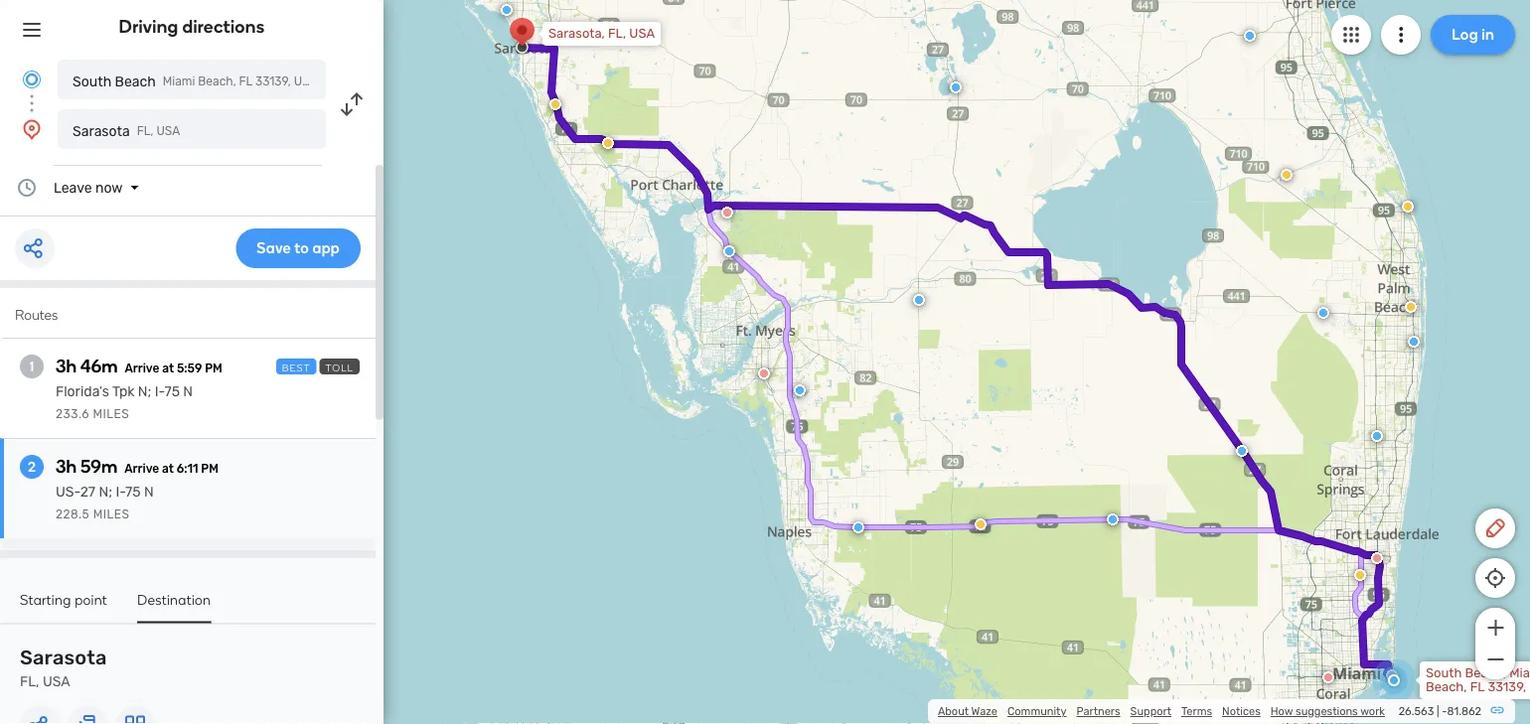 Task type: vqa. For each thing, say whether or not it's contained in the screenshot.
FL, to the left
yes



Task type: describe. For each thing, give the bounding box(es) containing it.
clock image
[[15, 176, 39, 200]]

starting point
[[20, 592, 107, 608]]

0 vertical spatial road closed image
[[722, 207, 734, 219]]

beach, inside south beach, miam
[[1466, 666, 1507, 681]]

us-27 n; i-75 n 228.5 miles
[[56, 484, 154, 522]]

leave now
[[54, 179, 123, 196]]

how
[[1271, 705, 1294, 719]]

florida's tpk n; i-75 n 233.6 miles
[[56, 384, 193, 422]]

1 vertical spatial sarasota
[[20, 647, 107, 670]]

now
[[95, 179, 123, 196]]

5:59
[[177, 362, 202, 376]]

26.563
[[1399, 705, 1435, 719]]

partners
[[1077, 705, 1121, 719]]

usa down miami at the top of page
[[156, 124, 180, 138]]

228.5
[[56, 508, 90, 522]]

n; for 59m
[[99, 484, 112, 501]]

routes
[[15, 307, 58, 324]]

33139,
[[255, 75, 291, 88]]

59m
[[80, 456, 118, 478]]

46m
[[80, 356, 118, 377]]

arrive for 3h 46m
[[125, 362, 160, 376]]

at for 46m
[[162, 362, 174, 376]]

75 for 46m
[[164, 384, 180, 400]]

233.6
[[56, 408, 90, 422]]

1 vertical spatial fl,
[[137, 124, 154, 138]]

community link
[[1008, 705, 1067, 719]]

arrive for 3h 59m
[[124, 462, 159, 476]]

2 vertical spatial fl,
[[20, 674, 39, 690]]

pencil image
[[1484, 517, 1508, 541]]

waze
[[972, 705, 998, 719]]

3h for 3h 46m
[[56, 356, 77, 377]]

driving directions
[[119, 16, 265, 37]]

south beach miami beach, fl 33139, usa
[[73, 73, 318, 89]]

work
[[1361, 705, 1386, 719]]

2 horizontal spatial fl,
[[608, 26, 626, 41]]

1 vertical spatial hazard image
[[1403, 201, 1415, 213]]

miles for 59m
[[93, 508, 130, 522]]

how suggestions work link
[[1271, 705, 1386, 719]]

suggestions
[[1296, 705, 1359, 719]]

south for beach
[[73, 73, 112, 89]]

notices link
[[1223, 705, 1261, 719]]

south for beach,
[[1427, 666, 1463, 681]]

pm for 59m
[[201, 462, 219, 476]]

sarasota, fl, usa
[[549, 26, 655, 41]]

about
[[938, 705, 969, 719]]

us-
[[56, 484, 80, 501]]

3h for 3h 59m
[[56, 456, 77, 478]]

miles for 46m
[[93, 408, 130, 422]]



Task type: locate. For each thing, give the bounding box(es) containing it.
3h up "us-"
[[56, 456, 77, 478]]

at left 5:59 on the left of the page
[[162, 362, 174, 376]]

miles down 27
[[93, 508, 130, 522]]

0 vertical spatial pm
[[205, 362, 223, 376]]

n inside florida's tpk n; i-75 n 233.6 miles
[[183, 384, 193, 400]]

about waze link
[[938, 705, 998, 719]]

starting point button
[[20, 592, 107, 622]]

point
[[75, 592, 107, 608]]

location image
[[20, 117, 44, 141]]

arrive inside 3h 59m arrive at 6:11 pm
[[124, 462, 159, 476]]

2 vertical spatial road closed image
[[1387, 670, 1399, 682]]

2
[[28, 459, 36, 476]]

0 vertical spatial fl,
[[608, 26, 626, 41]]

1 at from the top
[[162, 362, 174, 376]]

n; inside florida's tpk n; i-75 n 233.6 miles
[[138, 384, 151, 400]]

pm
[[205, 362, 223, 376], [201, 462, 219, 476]]

destination button
[[137, 592, 211, 624]]

sarasota down starting point "button" in the bottom left of the page
[[20, 647, 107, 670]]

1 horizontal spatial n;
[[138, 384, 151, 400]]

0 vertical spatial sarasota fl, usa
[[73, 123, 180, 139]]

about waze community partners support terms notices how suggestions work
[[938, 705, 1386, 719]]

arrive right 59m
[[124, 462, 159, 476]]

pm inside "3h 46m arrive at 5:59 pm"
[[205, 362, 223, 376]]

south inside south beach, miam
[[1427, 666, 1463, 681]]

usa right sarasota,
[[630, 26, 655, 41]]

fl, down starting point "button" in the bottom left of the page
[[20, 674, 39, 690]]

27
[[80, 484, 95, 501]]

at left 6:11
[[162, 462, 174, 476]]

zoom in image
[[1484, 616, 1509, 640]]

n for 46m
[[183, 384, 193, 400]]

75 for 59m
[[125, 484, 141, 501]]

3h 46m arrive at 5:59 pm
[[56, 356, 223, 377]]

n;
[[138, 384, 151, 400], [99, 484, 112, 501]]

starting
[[20, 592, 71, 608]]

partners link
[[1077, 705, 1121, 719]]

arrive
[[125, 362, 160, 376], [124, 462, 159, 476]]

beach, inside south beach miami beach, fl 33139, usa
[[198, 75, 236, 88]]

arrive up tpk
[[125, 362, 160, 376]]

usa right 33139,
[[294, 75, 318, 88]]

miles down tpk
[[93, 408, 130, 422]]

hazard image
[[550, 98, 562, 110], [1281, 169, 1293, 181], [1406, 301, 1418, 313], [1355, 570, 1367, 582]]

0 vertical spatial i-
[[155, 384, 164, 400]]

at
[[162, 362, 174, 376], [162, 462, 174, 476]]

0 vertical spatial 75
[[164, 384, 180, 400]]

usa down starting point "button" in the bottom left of the page
[[43, 674, 70, 690]]

n; right tpk
[[138, 384, 151, 400]]

support link
[[1131, 705, 1172, 719]]

sarasota fl, usa
[[73, 123, 180, 139], [20, 647, 107, 690]]

1 horizontal spatial n
[[183, 384, 193, 400]]

leave
[[54, 179, 92, 196]]

usa inside south beach miami beach, fl 33139, usa
[[294, 75, 318, 88]]

1 horizontal spatial beach,
[[1466, 666, 1507, 681]]

n down 3h 59m arrive at 6:11 pm
[[144, 484, 154, 501]]

miles inside us-27 n; i-75 n 228.5 miles
[[93, 508, 130, 522]]

1 vertical spatial arrive
[[124, 462, 159, 476]]

1 vertical spatial 3h
[[56, 456, 77, 478]]

i- inside florida's tpk n; i-75 n 233.6 miles
[[155, 384, 164, 400]]

2 horizontal spatial road closed image
[[1387, 670, 1399, 682]]

0 horizontal spatial n
[[144, 484, 154, 501]]

0 vertical spatial at
[[162, 362, 174, 376]]

n; inside us-27 n; i-75 n 228.5 miles
[[99, 484, 112, 501]]

0 vertical spatial hazard image
[[602, 137, 614, 149]]

miles inside florida's tpk n; i-75 n 233.6 miles
[[93, 408, 130, 422]]

pm inside 3h 59m arrive at 6:11 pm
[[201, 462, 219, 476]]

1 vertical spatial n;
[[99, 484, 112, 501]]

2 at from the top
[[162, 462, 174, 476]]

0 horizontal spatial beach,
[[198, 75, 236, 88]]

1 horizontal spatial south
[[1427, 666, 1463, 681]]

1 horizontal spatial hazard image
[[975, 519, 987, 531]]

i- for 3h 46m
[[155, 384, 164, 400]]

sarasota fl, usa down beach at the top left of the page
[[73, 123, 180, 139]]

0 horizontal spatial south
[[73, 73, 112, 89]]

hazard image
[[602, 137, 614, 149], [1403, 201, 1415, 213], [975, 519, 987, 531]]

0 horizontal spatial fl,
[[20, 674, 39, 690]]

driving
[[119, 16, 178, 37]]

i-
[[155, 384, 164, 400], [116, 484, 125, 501]]

1 horizontal spatial i-
[[155, 384, 164, 400]]

sarasota up now
[[73, 123, 130, 139]]

0 horizontal spatial i-
[[116, 484, 125, 501]]

miles
[[93, 408, 130, 422], [93, 508, 130, 522]]

2 miles from the top
[[93, 508, 130, 522]]

1 horizontal spatial road closed image
[[1323, 672, 1335, 684]]

pm right 6:11
[[201, 462, 219, 476]]

75 down 3h 59m arrive at 6:11 pm
[[125, 484, 141, 501]]

75 inside us-27 n; i-75 n 228.5 miles
[[125, 484, 141, 501]]

2 vertical spatial hazard image
[[975, 519, 987, 531]]

75
[[164, 384, 180, 400], [125, 484, 141, 501]]

terms
[[1182, 705, 1213, 719]]

0 horizontal spatial road closed image
[[759, 368, 770, 380]]

2 3h from the top
[[56, 456, 77, 478]]

1 horizontal spatial road closed image
[[1372, 553, 1384, 565]]

i- down 3h 59m arrive at 6:11 pm
[[116, 484, 125, 501]]

0 horizontal spatial n;
[[99, 484, 112, 501]]

fl
[[239, 75, 253, 88]]

3h up florida's
[[56, 356, 77, 377]]

fl, right sarasota,
[[608, 26, 626, 41]]

road closed image
[[759, 368, 770, 380], [1323, 672, 1335, 684]]

terms link
[[1182, 705, 1213, 719]]

n; for 46m
[[138, 384, 151, 400]]

0 vertical spatial n
[[183, 384, 193, 400]]

road closed image
[[722, 207, 734, 219], [1372, 553, 1384, 565], [1387, 670, 1399, 682]]

support
[[1131, 705, 1172, 719]]

south up -
[[1427, 666, 1463, 681]]

1 vertical spatial sarasota fl, usa
[[20, 647, 107, 690]]

n inside us-27 n; i-75 n 228.5 miles
[[144, 484, 154, 501]]

1 vertical spatial 75
[[125, 484, 141, 501]]

1 horizontal spatial fl,
[[137, 124, 154, 138]]

6:11
[[177, 462, 198, 476]]

current location image
[[20, 68, 44, 91]]

sarasota fl, usa down starting point "button" in the bottom left of the page
[[20, 647, 107, 690]]

arrive inside "3h 46m arrive at 5:59 pm"
[[125, 362, 160, 376]]

sarasota
[[73, 123, 130, 139], [20, 647, 107, 670]]

fl,
[[608, 26, 626, 41], [137, 124, 154, 138], [20, 674, 39, 690]]

1 vertical spatial i-
[[116, 484, 125, 501]]

1 3h from the top
[[56, 356, 77, 377]]

26.563 | -81.862
[[1399, 705, 1482, 719]]

1 horizontal spatial 75
[[164, 384, 180, 400]]

1 vertical spatial beach,
[[1466, 666, 1507, 681]]

sarasota,
[[549, 26, 605, 41]]

1 vertical spatial road closed image
[[1323, 672, 1335, 684]]

community
[[1008, 705, 1067, 719]]

pm right 5:59 on the left of the page
[[205, 362, 223, 376]]

at inside "3h 46m arrive at 5:59 pm"
[[162, 362, 174, 376]]

3h
[[56, 356, 77, 377], [56, 456, 77, 478]]

1 vertical spatial n
[[144, 484, 154, 501]]

0 vertical spatial miles
[[93, 408, 130, 422]]

n down 5:59 on the left of the page
[[183, 384, 193, 400]]

south beach, miam
[[1427, 666, 1531, 695]]

2 horizontal spatial hazard image
[[1403, 201, 1415, 213]]

1 vertical spatial road closed image
[[1372, 553, 1384, 565]]

beach
[[115, 73, 156, 89]]

0 horizontal spatial road closed image
[[722, 207, 734, 219]]

n for 59m
[[144, 484, 154, 501]]

0 vertical spatial south
[[73, 73, 112, 89]]

destination
[[137, 592, 211, 608]]

81.862
[[1448, 705, 1482, 719]]

i- down "3h 46m arrive at 5:59 pm"
[[155, 384, 164, 400]]

notices
[[1223, 705, 1261, 719]]

south left beach at the top left of the page
[[73, 73, 112, 89]]

1 vertical spatial pm
[[201, 462, 219, 476]]

1 vertical spatial miles
[[93, 508, 130, 522]]

3h 59m arrive at 6:11 pm
[[56, 456, 219, 478]]

n; right 27
[[99, 484, 112, 501]]

0 vertical spatial road closed image
[[759, 368, 770, 380]]

directions
[[182, 16, 265, 37]]

i- inside us-27 n; i-75 n 228.5 miles
[[116, 484, 125, 501]]

1 vertical spatial south
[[1427, 666, 1463, 681]]

1 miles from the top
[[93, 408, 130, 422]]

usa
[[630, 26, 655, 41], [294, 75, 318, 88], [156, 124, 180, 138], [43, 674, 70, 690]]

florida's
[[56, 384, 109, 400]]

n
[[183, 384, 193, 400], [144, 484, 154, 501]]

at inside 3h 59m arrive at 6:11 pm
[[162, 462, 174, 476]]

tpk
[[112, 384, 135, 400]]

beach,
[[198, 75, 236, 88], [1466, 666, 1507, 681]]

2 arrive from the top
[[124, 462, 159, 476]]

miami
[[163, 75, 195, 88]]

1
[[30, 358, 34, 375]]

-
[[1443, 705, 1448, 719]]

best
[[282, 362, 311, 374]]

0 vertical spatial arrive
[[125, 362, 160, 376]]

beach, left miam
[[1466, 666, 1507, 681]]

police image
[[724, 246, 736, 257], [914, 294, 926, 306], [1318, 307, 1330, 319], [794, 385, 806, 397], [1372, 430, 1384, 442], [1237, 445, 1249, 457], [853, 522, 865, 534]]

police image
[[501, 4, 513, 16], [1245, 30, 1257, 42], [950, 82, 962, 93], [1409, 336, 1421, 348], [1107, 514, 1119, 526]]

at for 59m
[[162, 462, 174, 476]]

zoom out image
[[1484, 648, 1509, 672]]

toll
[[326, 362, 354, 374]]

|
[[1438, 705, 1440, 719]]

fl, down beach at the top left of the page
[[137, 124, 154, 138]]

0 horizontal spatial hazard image
[[602, 137, 614, 149]]

0 vertical spatial 3h
[[56, 356, 77, 377]]

south
[[73, 73, 112, 89], [1427, 666, 1463, 681]]

miam
[[1510, 666, 1531, 681]]

0 vertical spatial n;
[[138, 384, 151, 400]]

0 vertical spatial beach,
[[198, 75, 236, 88]]

1 arrive from the top
[[125, 362, 160, 376]]

75 inside florida's tpk n; i-75 n 233.6 miles
[[164, 384, 180, 400]]

beach, left fl
[[198, 75, 236, 88]]

75 down 5:59 on the left of the page
[[164, 384, 180, 400]]

pm for 46m
[[205, 362, 223, 376]]

0 vertical spatial sarasota
[[73, 123, 130, 139]]

i- for 3h 59m
[[116, 484, 125, 501]]

1 vertical spatial at
[[162, 462, 174, 476]]

0 horizontal spatial 75
[[125, 484, 141, 501]]

link image
[[1490, 703, 1506, 719]]



